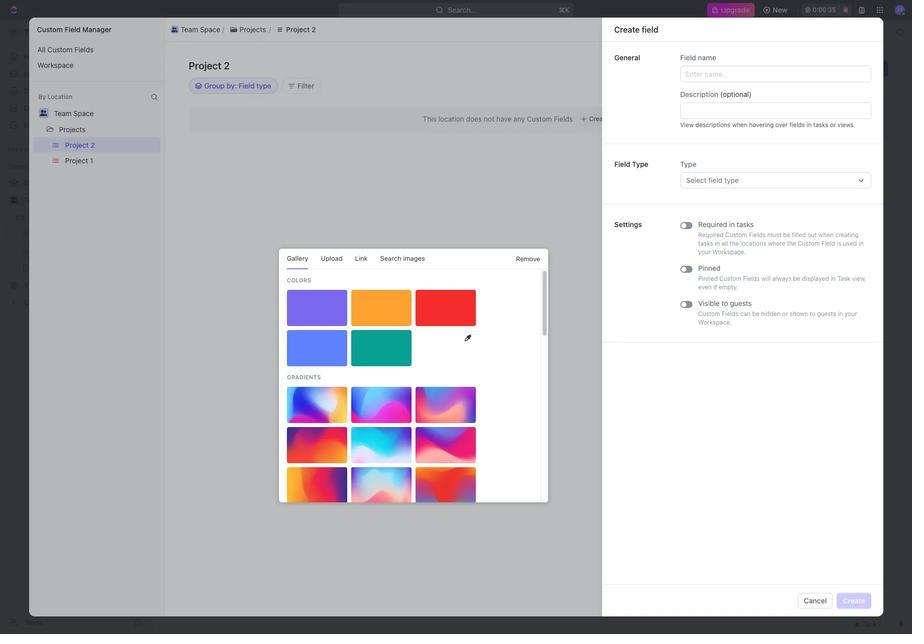 Task type: vqa. For each thing, say whether or not it's contained in the screenshot.
Fields inside REQUIRED IN TASKS REQUIRED CUSTOM FIELDS MUST BE FILLED OUT WHEN CREATING TASKS IN ALL THE LOCATIONS WHERE THE CUSTOM FIELD IS USED IN YOUR WORKSPACE.
yes



Task type: locate. For each thing, give the bounding box(es) containing it.
5 mins from the top
[[800, 224, 813, 232]]

1 horizontal spatial be
[[783, 231, 790, 239]]

time
[[470, 328, 486, 337]]

0 horizontal spatial team space button
[[50, 105, 98, 121]]

2 horizontal spatial tasks
[[813, 121, 828, 129]]

create field
[[614, 25, 658, 34]]

guests
[[730, 299, 752, 308], [817, 310, 836, 318]]

0 vertical spatial or
[[830, 121, 836, 129]]

1 vertical spatial be
[[793, 275, 800, 282]]

0 horizontal spatial or
[[782, 310, 788, 318]]

1 horizontal spatial project 2 button
[[271, 23, 321, 35]]

2 horizontal spatial add
[[840, 64, 853, 73]]

create left new
[[800, 61, 822, 70]]

custom
[[37, 25, 63, 34], [47, 45, 73, 54], [527, 115, 552, 123], [725, 231, 747, 239], [798, 240, 820, 247], [720, 275, 741, 282], [698, 310, 720, 318]]

watcher:
[[682, 128, 707, 135]]

12 mins for from
[[791, 112, 813, 119]]

or inside visible to guests custom fields can be hidden or shown to guests in your workspace.
[[782, 310, 788, 318]]

one
[[610, 115, 621, 123]]

2 vertical spatial list
[[29, 137, 164, 168]]

or for when
[[830, 121, 836, 129]]

locations
[[741, 240, 766, 247]]

12 for task
[[791, 95, 798, 103]]

custom up the all
[[725, 231, 747, 239]]

task left view,
[[838, 275, 851, 282]]

fields
[[790, 121, 805, 129]]

5 status from the top
[[676, 248, 693, 256]]

eloisefrancis23@gmail.
[[708, 128, 777, 135]]

0 vertical spatial team space link
[[156, 26, 211, 38]]

1 horizontal spatial project 2 link
[[265, 26, 310, 38]]

0 horizontal spatial when
[[732, 121, 748, 129]]

custom right any
[[527, 115, 552, 123]]

1 vertical spatial 12 mins
[[791, 112, 813, 119]]

0 horizontal spatial search
[[380, 254, 401, 262]]

2
[[312, 25, 316, 33], [303, 28, 307, 36], [222, 38, 226, 46], [223, 60, 231, 76], [224, 60, 230, 71], [91, 141, 95, 149]]

your inside visible to guests custom fields can be hidden or shown to guests in your workspace.
[[845, 310, 857, 318]]

1 horizontal spatial team space link
[[156, 26, 211, 38]]

0 vertical spatial 12 mins
[[791, 95, 813, 103]]

be left filled
[[783, 231, 790, 239]]

cancel
[[804, 596, 827, 605]]

1 vertical spatial project 2 button
[[61, 137, 160, 153]]

1 vertical spatial team space link
[[24, 192, 144, 208]]

list
[[226, 93, 238, 101]]

you
[[637, 168, 648, 175], [637, 224, 648, 232]]

do down where
[[770, 248, 778, 256]]

2 status from the top
[[676, 152, 693, 159]]

1 vertical spatial tasks
[[737, 220, 754, 229]]

fields up locations
[[749, 231, 766, 239]]

create right cancel
[[843, 596, 865, 605]]

tasks left the all
[[698, 240, 713, 247]]

1 vertical spatial search
[[380, 254, 401, 262]]

0 vertical spatial in progress
[[716, 168, 751, 175]]

changed
[[649, 112, 674, 119], [649, 152, 674, 159], [649, 168, 674, 175], [649, 224, 674, 232], [649, 248, 674, 256]]

2 vertical spatial 12 mins
[[791, 128, 813, 135]]

this
[[423, 115, 437, 123]]

or left views
[[830, 121, 836, 129]]

11 down filled
[[792, 248, 798, 256]]

0 vertical spatial pinned
[[698, 264, 721, 272]]

4 changed status from from the top
[[648, 224, 710, 232]]

field down created
[[680, 53, 696, 62]]

0 vertical spatial required
[[698, 220, 727, 229]]

0 horizontal spatial team space link
[[24, 192, 144, 208]]

subtasks button
[[156, 441, 199, 459]]

in inside visible to guests custom fields can be hidden or shown to guests in your workspace.
[[838, 310, 843, 318]]

list containing team space
[[169, 23, 865, 35]]

1 vertical spatial your
[[845, 310, 857, 318]]

progress down eloisefrancis23@gmail.
[[724, 168, 749, 175]]

0 vertical spatial be
[[783, 231, 790, 239]]

tree inside 'sidebar' navigation
[[4, 175, 146, 311]]

⌘k
[[559, 6, 570, 14]]

1 vertical spatial in progress
[[716, 224, 751, 232]]

workspace. down visible
[[698, 319, 732, 326]]

fields left can
[[722, 310, 739, 318]]

project 2 button inside list
[[61, 137, 160, 153]]

in right the used
[[859, 240, 864, 247]]

list containing project 2
[[29, 137, 164, 168]]

2 horizontal spatial user group image
[[172, 27, 178, 32]]

location
[[48, 93, 72, 101]]

1 12 from the top
[[791, 95, 798, 103]]

field
[[65, 25, 81, 34], [680, 53, 696, 62], [614, 160, 630, 168], [822, 240, 835, 247]]

custom inside visible to guests custom fields can be hidden or shown to guests in your workspace.
[[698, 310, 720, 318]]

1 11 from the top
[[792, 168, 798, 175]]

project 2
[[286, 25, 316, 33], [277, 28, 307, 36], [174, 60, 234, 76], [189, 60, 230, 71], [65, 141, 95, 149]]

upload right the here
[[356, 502, 375, 509]]

guests up can
[[730, 299, 752, 308]]

workspace
[[37, 61, 74, 69]]

in right 'fields'
[[807, 121, 812, 129]]

17
[[720, 38, 726, 46]]

colors
[[287, 277, 311, 283]]

required
[[698, 220, 727, 229], [698, 231, 724, 239]]

custom up 'workspace' on the top left of page
[[47, 45, 73, 54]]

in progress down eloisefrancis23@gmail.
[[716, 168, 751, 175]]

1 vertical spatial task
[[838, 275, 851, 282]]

3 from from the top
[[695, 168, 708, 175]]

2 horizontal spatial /
[[261, 28, 263, 36]]

all custom fields button
[[33, 42, 160, 57]]

do up eloisefrancis23@gmail.
[[741, 112, 749, 119]]

1 12 mins from the top
[[791, 95, 813, 103]]

2 horizontal spatial be
[[793, 275, 800, 282]]

be right can
[[752, 310, 760, 318]]

0 horizontal spatial task
[[838, 275, 851, 282]]

add left description
[[136, 409, 149, 417]]

1 horizontal spatial search
[[753, 93, 776, 101]]

field left type
[[614, 160, 630, 168]]

to
[[717, 112, 725, 119], [733, 112, 739, 119], [751, 168, 757, 175], [751, 224, 757, 232], [746, 248, 754, 256], [762, 248, 768, 256], [722, 299, 728, 308], [810, 310, 816, 318], [348, 501, 354, 509]]

1 vertical spatial list
[[29, 42, 164, 73]]

team space link inside tree
[[24, 192, 144, 208]]

4 changed from the top
[[649, 224, 674, 232]]

0 vertical spatial tasks
[[813, 121, 828, 129]]

used
[[843, 240, 857, 247]]

upload left link
[[321, 254, 343, 262]]

the up complete
[[730, 240, 739, 247]]

when left hovering
[[732, 121, 748, 129]]

link
[[355, 254, 368, 262]]

gradients
[[287, 374, 321, 380]]

/
[[213, 28, 215, 36], [261, 28, 263, 36], [191, 38, 193, 46]]

fields inside required in tasks required custom fields must be filled out when creating tasks in all the locations where the custom field is used in your workspace.
[[749, 231, 766, 239]]

workspace. inside required in tasks required custom fields must be filled out when creating tasks in all the locations where the custom field is used in your workspace.
[[713, 248, 746, 256]]

2 horizontal spatial your
[[845, 310, 857, 318]]

task
[[855, 64, 870, 73], [838, 275, 851, 282]]

2 vertical spatial be
[[752, 310, 760, 318]]

2 vertical spatial 11 mins
[[792, 248, 813, 256]]

board link
[[185, 90, 207, 104]]

0 horizontal spatial project 2 button
[[61, 137, 160, 153]]

1 vertical spatial required
[[698, 231, 724, 239]]

fields inside pinned pinned custom fields will always be displayed in task view, even if empty.
[[743, 275, 760, 282]]

projects inside list
[[239, 25, 266, 33]]

search left images
[[380, 254, 401, 262]]

list containing all custom fields
[[29, 42, 164, 73]]

3 11 from the top
[[792, 248, 798, 256]]

1 vertical spatial when
[[819, 231, 834, 239]]

field name
[[680, 53, 716, 62]]

custom inside pinned pinned custom fields will always be displayed in task view, even if empty.
[[720, 275, 741, 282]]

2 pinned from the top
[[698, 275, 718, 282]]

11 down 'fields'
[[792, 168, 798, 175]]

can
[[740, 310, 751, 318]]

2 vertical spatial 12
[[791, 128, 798, 135]]

1 vertical spatial 11 mins
[[792, 224, 813, 232]]

your down view,
[[845, 310, 857, 318]]

team space link
[[156, 26, 211, 38], [24, 192, 144, 208]]

your left files
[[306, 501, 318, 509]]

in progress
[[716, 168, 751, 175], [716, 224, 751, 232]]

search down enter name... text box
[[753, 93, 776, 101]]

send button
[[788, 582, 817, 599]]

view,
[[852, 275, 866, 282]]

add description button
[[120, 405, 545, 421]]

progress up the all
[[724, 224, 749, 232]]

in right displayed
[[831, 275, 836, 282]]

pinned pinned custom fields will always be displayed in task view, even if empty.
[[698, 264, 866, 291]]

1 required from the top
[[698, 220, 727, 229]]

by
[[38, 93, 46, 101]]

11 mins down 'fields'
[[792, 168, 813, 175]]

fields left will
[[743, 275, 760, 282]]

custom up empty.
[[720, 275, 741, 282]]

list
[[169, 23, 865, 35], [29, 42, 164, 73], [29, 137, 164, 168]]

fields
[[74, 45, 94, 54], [554, 115, 573, 123], [749, 231, 766, 239], [743, 275, 760, 282], [722, 310, 739, 318]]

0 vertical spatial 11 mins
[[792, 168, 813, 175]]

user group image
[[172, 27, 178, 32], [160, 30, 166, 35], [98, 39, 105, 45]]

2 12 from the top
[[791, 112, 798, 119]]

Search tasks... text field
[[787, 114, 888, 129]]

or
[[830, 121, 836, 129], [782, 310, 788, 318]]

12 for from
[[791, 112, 798, 119]]

1 horizontal spatial add
[[727, 61, 740, 70]]

gradients link
[[287, 374, 321, 380]]

filled
[[792, 231, 806, 239]]

upload
[[321, 254, 343, 262], [356, 502, 375, 509]]

spaces
[[8, 163, 29, 170]]

fields inside visible to guests custom fields can be hidden or shown to guests in your workspace.
[[722, 310, 739, 318]]

0 vertical spatial to do
[[731, 112, 749, 119]]

out
[[808, 231, 817, 239]]

2 vertical spatial tasks
[[698, 240, 713, 247]]

0 vertical spatial task
[[855, 64, 870, 73]]

add up activity
[[840, 64, 853, 73]]

0 horizontal spatial guests
[[730, 299, 752, 308]]

will
[[762, 275, 771, 282]]

add left existing
[[727, 61, 740, 70]]

projects button
[[224, 23, 271, 35], [55, 121, 90, 137]]

1 11 mins from the top
[[792, 168, 813, 175]]

custom up all
[[37, 25, 63, 34]]

1 vertical spatial upload
[[356, 502, 375, 509]]

search for search images
[[380, 254, 401, 262]]

tree containing team space
[[4, 175, 146, 311]]

1 vertical spatial 12
[[791, 112, 798, 119]]

team space button up projects / project 2
[[169, 23, 222, 35]]

1 horizontal spatial task
[[855, 64, 870, 73]]

11 left out
[[792, 224, 798, 232]]

custom down visible
[[698, 310, 720, 318]]

team space inside tree
[[24, 196, 64, 204]]

in inside pinned pinned custom fields will always be displayed in task view, even if empty.
[[831, 275, 836, 282]]

calendar link
[[254, 90, 286, 104]]

3 11 mins from the top
[[792, 248, 813, 256]]

tasks
[[813, 121, 828, 129], [737, 220, 754, 229], [698, 240, 713, 247]]

sidebar navigation
[[0, 20, 150, 634]]

pinned
[[698, 264, 721, 272], [698, 275, 718, 282]]

0 horizontal spatial tasks
[[698, 240, 713, 247]]

1 mins from the top
[[800, 95, 813, 103]]

this
[[673, 95, 683, 103]]

create up general
[[614, 25, 640, 34]]

tree
[[4, 175, 146, 311]]

1 vertical spatial to do
[[760, 248, 778, 256]]

2 horizontal spatial field
[[839, 61, 854, 70]]

remove
[[516, 255, 540, 263]]

1 vertical spatial guests
[[817, 310, 836, 318]]

1 horizontal spatial the
[[787, 240, 796, 247]]

workspace. down the all
[[713, 248, 746, 256]]

2 vertical spatial 11
[[792, 248, 798, 256]]

changed status from
[[648, 112, 710, 119], [648, 152, 710, 159], [648, 168, 710, 175], [648, 224, 710, 232], [648, 248, 710, 256]]

0 horizontal spatial upload
[[321, 254, 343, 262]]

in right shown
[[838, 310, 843, 318]]

field up all custom fields in the top left of the page
[[65, 25, 81, 34]]

field left is
[[822, 240, 835, 247]]

team space button down location
[[50, 105, 98, 121]]

add task
[[840, 64, 870, 73]]

fields up workspace button
[[74, 45, 94, 54]]

0 horizontal spatial your
[[306, 501, 318, 509]]

2 vertical spatial your
[[306, 501, 318, 509]]

or left shown
[[782, 310, 788, 318]]

tasks up locations
[[737, 220, 754, 229]]

1 changed status from from the top
[[648, 112, 710, 119]]

8686faf0v button
[[154, 274, 193, 286]]

from
[[695, 112, 708, 119], [695, 152, 708, 159], [695, 168, 708, 175], [695, 224, 708, 232], [695, 248, 708, 256]]

3 12 from the top
[[791, 128, 798, 135]]

11 mins right must
[[792, 224, 813, 232]]

1 changed from the top
[[649, 112, 674, 119]]

1 horizontal spatial or
[[830, 121, 836, 129]]

space
[[200, 25, 220, 33], [188, 28, 209, 36], [73, 109, 94, 118], [44, 196, 64, 204]]

0 vertical spatial workspace.
[[713, 248, 746, 256]]

0 vertical spatial 12
[[791, 95, 798, 103]]

upgrade link
[[707, 3, 755, 17]]

search inside button
[[753, 93, 776, 101]]

0 vertical spatial when
[[732, 121, 748, 129]]

create for field
[[614, 25, 640, 34]]

project 2 button
[[271, 23, 321, 35], [61, 137, 160, 153]]

None text field
[[680, 103, 871, 119]]

added
[[662, 128, 680, 135]]

11 mins down filled
[[792, 248, 813, 256]]

create one
[[589, 115, 621, 123]]

0 vertical spatial search
[[753, 93, 776, 101]]

board
[[187, 93, 207, 101]]

visible
[[698, 299, 720, 308]]

in up complete
[[729, 220, 735, 229]]

0 vertical spatial guests
[[730, 299, 752, 308]]

1 horizontal spatial projects link
[[160, 38, 187, 46]]

0 vertical spatial 11
[[792, 168, 798, 175]]

field for add existing field
[[769, 61, 784, 70]]

0 horizontal spatial be
[[752, 310, 760, 318]]

your left complete
[[698, 248, 711, 256]]

1 horizontal spatial your
[[698, 248, 711, 256]]

0 vertical spatial list
[[169, 23, 865, 35]]

custom inside "button"
[[47, 45, 73, 54]]

0 vertical spatial team space button
[[169, 23, 222, 35]]

12
[[791, 95, 798, 103], [791, 112, 798, 119], [791, 128, 798, 135]]

be inside pinned pinned custom fields will always be displayed in task view, even if empty.
[[793, 275, 800, 282]]

1 vertical spatial do
[[770, 248, 778, 256]]

project 2 link
[[265, 26, 310, 38], [197, 38, 226, 46]]

1 horizontal spatial when
[[819, 231, 834, 239]]

team inside list
[[181, 25, 198, 33]]

1 horizontal spatial projects button
[[224, 23, 271, 35]]

empty.
[[719, 283, 738, 291]]

2 12 mins from the top
[[791, 112, 813, 119]]

create left one
[[589, 115, 609, 123]]

0 vertical spatial progress
[[724, 168, 749, 175]]

create inside button
[[843, 596, 865, 605]]

add
[[727, 61, 740, 70], [840, 64, 853, 73], [136, 409, 149, 417]]

Enter name... text field
[[680, 66, 871, 82]]

be inside visible to guests custom fields can be hidden or shown to guests in your workspace.
[[752, 310, 760, 318]]

to do up eloisefrancis23@gmail.
[[731, 112, 749, 119]]

tasks right 'fields'
[[813, 121, 828, 129]]

creating
[[836, 231, 859, 239]]

to do down where
[[760, 248, 778, 256]]

0 vertical spatial your
[[698, 248, 711, 256]]

0 vertical spatial you
[[637, 168, 648, 175]]

1 horizontal spatial /
[[213, 28, 215, 36]]

3 mins from the top
[[800, 128, 813, 135]]

2 required from the top
[[698, 231, 724, 239]]

created on nov 17
[[674, 38, 726, 46]]

guests right shown
[[817, 310, 836, 318]]

status
[[676, 112, 693, 119], [676, 152, 693, 159], [676, 168, 693, 175], [676, 224, 693, 232], [676, 248, 693, 256]]

in progress up the all
[[716, 224, 751, 232]]

home link
[[4, 49, 146, 65]]

team inside tree
[[24, 196, 42, 204]]

6 mins from the top
[[800, 248, 813, 256]]

the down filled
[[787, 240, 796, 247]]

when right out
[[819, 231, 834, 239]]

task right task sidebar navigation tab list
[[855, 64, 870, 73]]

1 vertical spatial workspace.
[[698, 319, 732, 326]]

1 horizontal spatial do
[[770, 248, 778, 256]]

drop
[[290, 501, 304, 509]]

1 vertical spatial pinned
[[698, 275, 718, 282]]

all custom fields
[[37, 45, 94, 54]]

be right always
[[793, 275, 800, 282]]

project
[[286, 25, 310, 33], [277, 28, 301, 36], [197, 38, 220, 46], [174, 60, 220, 76], [189, 60, 221, 71], [65, 141, 89, 149], [65, 156, 88, 165]]

1 vertical spatial projects button
[[55, 121, 90, 137]]

1 vertical spatial progress
[[724, 224, 749, 232]]

Edit task name text field
[[117, 295, 549, 314]]



Task type: describe. For each thing, give the bounding box(es) containing it.
in down com
[[717, 168, 723, 175]]

1 horizontal spatial user group image
[[160, 30, 166, 35]]

assignees
[[419, 118, 449, 125]]

0 horizontal spatial to do
[[731, 112, 749, 119]]

power
[[680, 264, 697, 272]]

2 11 mins from the top
[[792, 224, 813, 232]]

add description
[[136, 409, 187, 417]]

3 status from the top
[[676, 168, 693, 175]]

hide
[[522, 118, 535, 125]]

1 vertical spatial team space button
[[50, 105, 98, 121]]

in left the all
[[715, 240, 720, 247]]

5 from from the top
[[695, 248, 708, 256]]

new
[[773, 6, 788, 14]]

0 horizontal spatial field
[[642, 25, 658, 34]]

1
[[90, 156, 93, 165]]

1 status from the top
[[676, 112, 693, 119]]

when inside required in tasks required custom fields must be filled out when creating tasks in all the locations where the custom field is used in your workspace.
[[819, 231, 834, 239]]

new
[[824, 61, 837, 70]]

0 vertical spatial projects button
[[224, 23, 271, 35]]

2 horizontal spatial projects link
[[217, 26, 259, 38]]

dashboards link
[[4, 100, 146, 116]]

favorites button
[[4, 144, 39, 156]]

add task button
[[834, 61, 876, 77]]

hidden
[[761, 310, 781, 318]]

4 from from the top
[[695, 224, 708, 232]]

created this task
[[648, 95, 697, 103]]

settings
[[614, 220, 642, 229]]

visible to guests custom fields can be hidden or shown to guests in your workspace.
[[698, 299, 857, 326]]

space inside list
[[200, 25, 220, 33]]

displayed
[[802, 275, 829, 282]]

in up the all
[[717, 224, 723, 232]]

1 from from the top
[[695, 112, 708, 119]]

workspace. inside visible to guests custom fields can be hidden or shown to guests in your workspace.
[[698, 319, 732, 326]]

fields right hide
[[554, 115, 573, 123]]

0 horizontal spatial project 2 link
[[197, 38, 226, 46]]

2 progress from the top
[[724, 224, 749, 232]]

task sidebar navigation tab list
[[832, 61, 854, 120]]

be inside required in tasks required custom fields must be filled out when creating tasks in all the locations where the custom field is used in your workspace.
[[783, 231, 790, 239]]

5 changed from the top
[[649, 248, 674, 256]]

attachments
[[117, 478, 171, 489]]

team space inside list
[[181, 25, 220, 33]]

descriptions
[[696, 121, 731, 129]]

projects / project 2
[[160, 38, 226, 46]]

0 horizontal spatial projects button
[[55, 121, 90, 137]]

add for add description
[[136, 409, 149, 417]]

field inside required in tasks required custom fields must be filled out when creating tasks in all the locations where the custom field is used in your workspace.
[[822, 240, 835, 247]]

required in tasks required custom fields must be filled out when creating tasks in all the locations where the custom field is used in your workspace.
[[698, 220, 864, 256]]

create button
[[837, 593, 871, 609]]

general
[[614, 53, 640, 62]]

share button
[[730, 34, 761, 50]]

be for custom
[[793, 275, 800, 282]]

be for guests
[[752, 310, 760, 318]]

0:00:35
[[813, 6, 836, 14]]

drop your files here to upload
[[290, 501, 375, 509]]

images
[[403, 254, 425, 262]]

upgrade
[[721, 6, 750, 14]]

fields inside "button"
[[74, 45, 94, 54]]

0 vertical spatial project 2 button
[[271, 23, 321, 35]]

description
[[151, 409, 187, 417]]

task inside pinned pinned custom fields will always be displayed in task view, even if empty.
[[838, 275, 851, 282]]

to inside drop your files here to upload
[[348, 501, 354, 509]]

not
[[484, 115, 495, 123]]

view descriptions when hovering over fields in tasks or views
[[680, 121, 854, 129]]

created
[[649, 95, 671, 103]]

is
[[837, 240, 842, 247]]

share
[[736, 38, 755, 46]]

assignees button
[[406, 116, 453, 128]]

1 the from the left
[[730, 240, 739, 247]]

2 from from the top
[[695, 152, 708, 159]]

3 12 mins from the top
[[791, 128, 813, 135]]

table
[[305, 93, 323, 101]]

field type
[[614, 160, 649, 168]]

12 mins for task
[[791, 95, 813, 103]]

where
[[768, 240, 785, 247]]

your inside required in tasks required custom fields must be filled out when creating tasks in all the locations where the custom field is used in your workspace.
[[698, 248, 711, 256]]

send
[[794, 586, 811, 595]]

2 you from the top
[[637, 224, 648, 232]]

must
[[767, 231, 782, 239]]

your inside drop your files here to upload
[[306, 501, 318, 509]]

description (optional)
[[680, 90, 752, 99]]

5 changed status from from the top
[[648, 248, 710, 256]]

over
[[776, 121, 788, 129]]

(optional)
[[720, 90, 752, 99]]

complete
[[716, 248, 746, 256]]

0 horizontal spatial user group image
[[98, 39, 105, 45]]

1 progress from the top
[[724, 168, 749, 175]]

nov
[[707, 38, 718, 46]]

dates
[[340, 328, 359, 337]]

field for create new field
[[839, 61, 854, 70]]

1 in progress from the top
[[716, 168, 751, 175]]

search button
[[740, 90, 779, 104]]

4 mins from the top
[[800, 168, 813, 175]]

0 horizontal spatial /
[[191, 38, 193, 46]]

invite
[[26, 618, 44, 626]]

2 mins from the top
[[800, 112, 813, 119]]

0 horizontal spatial projects link
[[30, 209, 118, 225]]

docs
[[24, 86, 41, 95]]

does
[[466, 115, 482, 123]]

add for add existing field
[[727, 61, 740, 70]]

create for one
[[589, 115, 609, 123]]

custom down out
[[798, 240, 820, 247]]

upload inside drop your files here to upload
[[356, 502, 375, 509]]

create for new
[[800, 61, 822, 70]]

1 you from the top
[[637, 168, 648, 175]]

added watcher:
[[661, 128, 708, 135]]

projects inside 'sidebar' navigation
[[30, 213, 57, 221]]

3 changed from the top
[[649, 168, 674, 175]]

2 changed status from from the top
[[648, 152, 710, 159]]

type
[[632, 160, 649, 168]]

views
[[838, 121, 854, 129]]

2 changed from the top
[[649, 152, 674, 159]]

project 1
[[65, 156, 93, 165]]

1 horizontal spatial to do
[[760, 248, 778, 256]]

track
[[450, 328, 468, 337]]

space inside 'sidebar' navigation
[[44, 196, 64, 204]]

shown
[[790, 310, 808, 318]]

1 horizontal spatial tasks
[[737, 220, 754, 229]]

1 horizontal spatial guests
[[817, 310, 836, 318]]

2 the from the left
[[787, 240, 796, 247]]

task
[[685, 95, 697, 103]]

gallery
[[287, 254, 308, 262]]

add for add task
[[840, 64, 853, 73]]

if
[[714, 283, 717, 291]]

0 horizontal spatial do
[[741, 112, 749, 119]]

here
[[334, 501, 346, 509]]

create one button
[[577, 113, 625, 125]]

or for guests
[[782, 310, 788, 318]]

task sidebar content section
[[616, 55, 828, 609]]

have
[[496, 115, 512, 123]]

even
[[698, 283, 712, 291]]

hovering
[[749, 121, 774, 129]]

existing
[[742, 61, 768, 70]]

3 changed status from from the top
[[648, 168, 710, 175]]

task inside add task button
[[855, 64, 870, 73]]

0 vertical spatial upload
[[321, 254, 343, 262]]

favorites
[[8, 146, 35, 153]]

name
[[698, 53, 716, 62]]

user group image
[[10, 197, 18, 203]]

track time
[[450, 328, 486, 337]]

add existing field
[[727, 61, 784, 70]]

4 status from the top
[[676, 224, 693, 232]]

project 1 button
[[61, 153, 160, 168]]

1 pinned from the top
[[698, 264, 721, 272]]

activity
[[833, 79, 853, 85]]

location
[[439, 115, 464, 123]]

create new field
[[800, 61, 854, 70]]

view
[[680, 121, 694, 129]]

attachments button
[[117, 471, 549, 495]]

created
[[674, 38, 696, 46]]

manager
[[82, 25, 112, 34]]

project inside project 1 button
[[65, 156, 88, 165]]

search for search
[[753, 93, 776, 101]]

2 in progress from the top
[[716, 224, 751, 232]]

inbox
[[24, 69, 42, 78]]

any
[[514, 115, 525, 123]]

com
[[637, 128, 777, 143]]

2 11 from the top
[[792, 224, 798, 232]]



